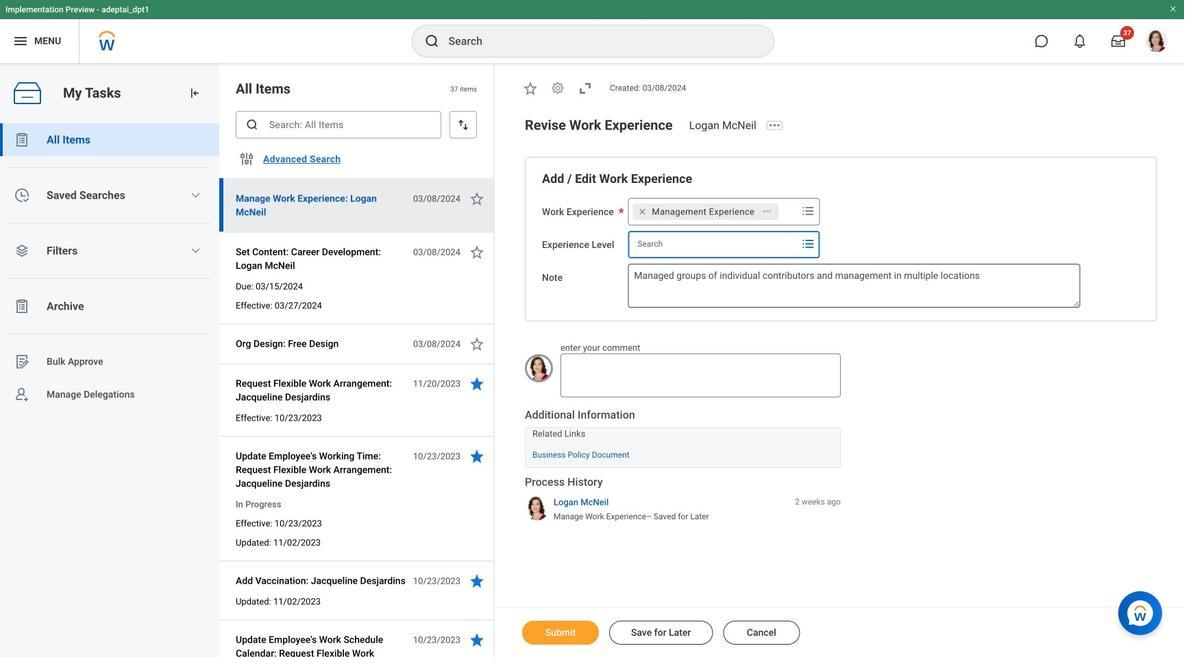 Task type: locate. For each thing, give the bounding box(es) containing it.
clock check image
[[14, 187, 30, 204]]

group
[[542, 171, 1140, 308]]

1 vertical spatial prompts image
[[800, 236, 816, 252]]

0 vertical spatial prompts image
[[800, 203, 816, 219]]

1 vertical spatial clipboard image
[[14, 298, 30, 315]]

search image
[[424, 33, 440, 49]]

1 clipboard image from the top
[[14, 132, 30, 148]]

star image
[[469, 191, 485, 207], [469, 244, 485, 260], [469, 336, 485, 352], [469, 448, 485, 465]]

Search: All Items text field
[[236, 111, 441, 138]]

list
[[0, 123, 219, 411]]

x small image
[[636, 205, 649, 218]]

process history region
[[525, 475, 841, 527]]

2 clipboard image from the top
[[14, 298, 30, 315]]

star image
[[522, 80, 539, 97], [469, 376, 485, 392], [469, 573, 485, 589], [469, 632, 485, 648]]

clipboard image
[[14, 132, 30, 148], [14, 298, 30, 315]]

action bar region
[[495, 607, 1184, 657]]

additional information region
[[525, 408, 841, 468]]

clipboard image up rename icon
[[14, 298, 30, 315]]

fullscreen image
[[577, 80, 593, 97]]

search image
[[245, 118, 259, 132]]

clipboard image up clock check icon
[[14, 132, 30, 148]]

item list element
[[219, 63, 495, 657]]

user plus image
[[14, 387, 30, 403]]

banner
[[0, 0, 1184, 63]]

prompts image
[[800, 203, 816, 219], [800, 236, 816, 252]]

1 prompts image from the top
[[800, 203, 816, 219]]

close environment banner image
[[1169, 5, 1177, 13]]

1 star image from the top
[[469, 191, 485, 207]]

notifications large image
[[1073, 34, 1087, 48]]

justify image
[[12, 33, 29, 49]]

0 vertical spatial clipboard image
[[14, 132, 30, 148]]

4 star image from the top
[[469, 448, 485, 465]]

None text field
[[628, 264, 1080, 308], [561, 354, 841, 398], [628, 264, 1080, 308], [561, 354, 841, 398]]

inbox large image
[[1112, 34, 1125, 48]]

Search Workday  search field
[[449, 26, 746, 56]]



Task type: describe. For each thing, give the bounding box(es) containing it.
sort image
[[456, 118, 470, 132]]

chevron down image
[[190, 245, 201, 256]]

Search field
[[629, 232, 797, 256]]

configure image
[[238, 151, 255, 167]]

3 star image from the top
[[469, 336, 485, 352]]

employee's photo (logan mcneil) image
[[525, 354, 553, 382]]

2 star image from the top
[[469, 244, 485, 260]]

related actions image
[[762, 207, 772, 216]]

transformation import image
[[188, 86, 201, 100]]

profile logan mcneil image
[[1146, 30, 1168, 55]]

gear image
[[551, 81, 565, 95]]

rename image
[[14, 354, 30, 370]]

perspective image
[[14, 243, 30, 259]]

chevron down image
[[190, 190, 201, 201]]

2 prompts image from the top
[[800, 236, 816, 252]]

management experience, press delete to clear value. option
[[633, 203, 779, 220]]

logan mcneil element
[[689, 119, 765, 132]]

management experience element
[[652, 205, 755, 218]]



Task type: vqa. For each thing, say whether or not it's contained in the screenshot.
prompts icon
yes



